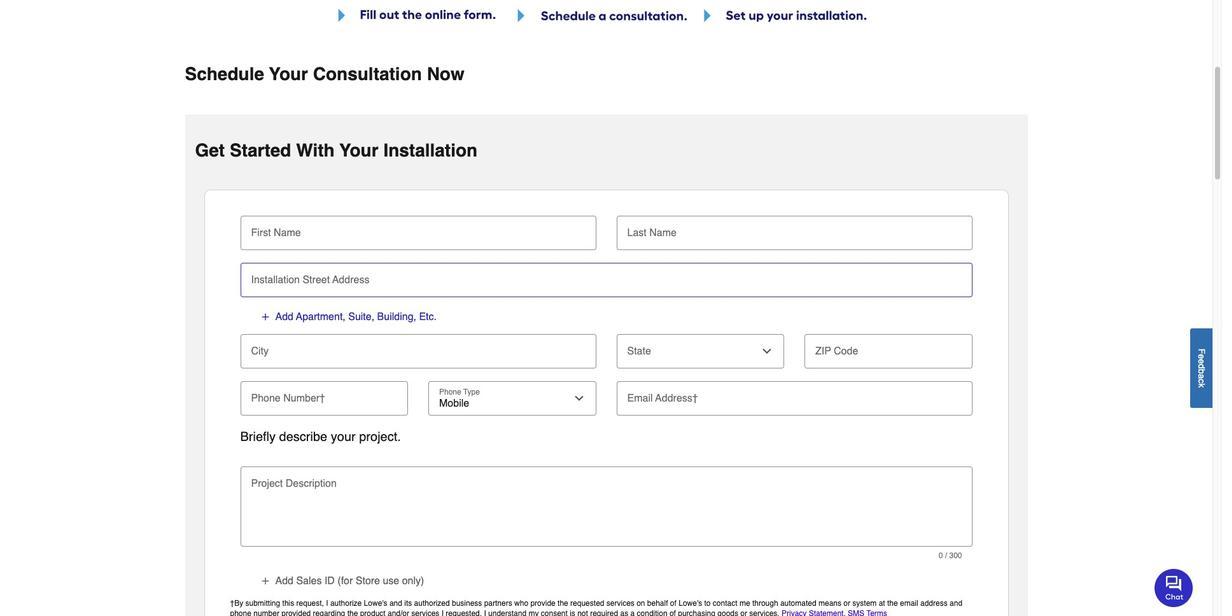 Task type: describe. For each thing, give the bounding box(es) containing it.
phone
[[230, 609, 251, 616]]

add apartment, suite, building, etc.
[[275, 312, 437, 323]]

condition
[[637, 609, 668, 616]]

a inside f e e d b a c k button
[[1197, 374, 1207, 379]]

2 e from the top
[[1197, 359, 1207, 364]]

f e e d b a c k button
[[1191, 328, 1213, 408]]

First Name text field
[[245, 216, 591, 244]]

store
[[356, 575, 380, 587]]

requested
[[571, 599, 605, 608]]

300
[[950, 552, 962, 561]]

this
[[282, 599, 294, 608]]

0 horizontal spatial i
[[326, 599, 328, 608]]

only)
[[402, 575, 424, 587]]

1 e from the top
[[1197, 354, 1207, 359]]

not
[[578, 609, 588, 616]]

2 and from the left
[[950, 599, 963, 608]]

behalf
[[647, 599, 668, 608]]

suite,
[[348, 312, 375, 323]]

by
[[234, 599, 243, 608]]

requested.
[[446, 609, 482, 616]]

request,
[[296, 599, 324, 608]]

last name
[[628, 228, 677, 239]]

etc.
[[419, 312, 437, 323]]

0 / 300
[[939, 552, 962, 561]]

b
[[1197, 369, 1207, 374]]

number†
[[283, 393, 325, 405]]

me
[[740, 599, 750, 608]]

to
[[705, 599, 711, 608]]

fill out the online form. schedule a consultation. set up your installation. image
[[185, 7, 1028, 26]]

a inside † by submitting this request, i authorize                         lowe's and its authorized business partners who                         provide the requested services on behalf of lowe's                         to contact me through automated means or system at the                         email address and phone number provided regarding the                         product and/or services i requested. i understand my                         consent is not required as a condition of purchasing                         goods or services.
[[631, 609, 635, 616]]

street
[[303, 275, 330, 286]]

schedule
[[185, 64, 264, 84]]

first name
[[251, 228, 301, 239]]

f
[[1197, 349, 1207, 354]]

regarding
[[313, 609, 345, 616]]

Last Name text field
[[622, 216, 968, 244]]

f e e d b a c k
[[1197, 349, 1207, 388]]

Phone Number† text field
[[245, 382, 403, 410]]

services.
[[750, 609, 780, 616]]

name for last name
[[650, 228, 677, 239]]

project
[[251, 478, 283, 490]]

add for add apartment, suite, building, etc.
[[275, 312, 294, 323]]

number
[[254, 609, 279, 616]]

and/or
[[388, 609, 409, 616]]

describe
[[279, 430, 327, 445]]

as
[[621, 609, 629, 616]]

0 horizontal spatial the
[[347, 609, 358, 616]]

through
[[753, 599, 778, 608]]

add sales id (for store use only) button
[[259, 574, 425, 588]]

Email Address† text field
[[622, 382, 968, 410]]

plus image
[[260, 312, 270, 322]]

installation street address
[[251, 275, 370, 286]]

briefly describe your project.
[[240, 430, 401, 445]]

id
[[325, 575, 335, 587]]

partners
[[484, 599, 512, 608]]

product
[[360, 609, 386, 616]]

consultation
[[313, 64, 422, 84]]

add apartment, suite, building, etc. button
[[259, 310, 437, 324]]

phone
[[251, 393, 281, 405]]

† by submitting this request, i authorize                         lowe's and its authorized business partners who                         provide the requested services on behalf of lowe's                         to contact me through automated means or system at the                         email address and phone number provided regarding the                         product and/or services i requested. i understand my                         consent is not required as a condition of purchasing                         goods or services.
[[230, 599, 963, 616]]

use
[[383, 575, 399, 587]]

on
[[637, 599, 645, 608]]

authorized
[[414, 599, 450, 608]]

0 horizontal spatial your
[[269, 64, 308, 84]]

2 horizontal spatial i
[[484, 609, 486, 616]]

project.
[[359, 430, 401, 445]]

phone number†
[[251, 393, 325, 405]]

now
[[427, 64, 465, 84]]

automated
[[781, 599, 817, 608]]

first
[[251, 228, 271, 239]]

Installation Street Address text field
[[245, 263, 968, 291]]

email
[[900, 599, 919, 608]]

1 lowe's from the left
[[364, 599, 388, 608]]

add sales id (for store use only)
[[275, 575, 424, 587]]



Task type: vqa. For each thing, say whether or not it's contained in the screenshot.
"Project Description" Text Box
yes



Task type: locate. For each thing, give the bounding box(es) containing it.
(for
[[338, 575, 353, 587]]

1 horizontal spatial your
[[339, 140, 379, 161]]

the right at
[[888, 599, 898, 608]]

1 horizontal spatial the
[[558, 599, 568, 608]]

2 name from the left
[[650, 228, 677, 239]]

0 horizontal spatial lowe's
[[364, 599, 388, 608]]

provide
[[531, 599, 556, 608]]

who
[[515, 599, 529, 608]]

0 vertical spatial or
[[844, 599, 851, 608]]

†
[[230, 599, 234, 608]]

a
[[1197, 374, 1207, 379], [631, 609, 635, 616]]

d
[[1197, 364, 1207, 369]]

0 vertical spatial add
[[275, 312, 294, 323]]

zip code
[[816, 346, 859, 357]]

0 vertical spatial your
[[269, 64, 308, 84]]

0 horizontal spatial and
[[390, 599, 402, 608]]

email address†
[[628, 393, 698, 405]]

services up as
[[607, 599, 635, 608]]

name right first
[[274, 228, 301, 239]]

a up the 'k'
[[1197, 374, 1207, 379]]

City text field
[[245, 335, 591, 363]]

and up and/or
[[390, 599, 402, 608]]

1 vertical spatial a
[[631, 609, 635, 616]]

the
[[558, 599, 568, 608], [888, 599, 898, 608], [347, 609, 358, 616]]

1 horizontal spatial name
[[650, 228, 677, 239]]

0 horizontal spatial name
[[274, 228, 301, 239]]

2 add from the top
[[275, 575, 294, 587]]

lowe's
[[364, 599, 388, 608], [679, 599, 702, 608]]

lowe's up purchasing
[[679, 599, 702, 608]]

means
[[819, 599, 842, 608]]

code
[[834, 346, 859, 357]]

with
[[296, 140, 335, 161]]

provided
[[282, 609, 311, 616]]

and right address
[[950, 599, 963, 608]]

purchasing
[[678, 609, 716, 616]]

system
[[853, 599, 877, 608]]

schedule your consultation now
[[185, 64, 465, 84]]

lowe's up product
[[364, 599, 388, 608]]

i down partners
[[484, 609, 486, 616]]

submitting
[[245, 599, 280, 608]]

a right as
[[631, 609, 635, 616]]

e up 'b'
[[1197, 359, 1207, 364]]

get
[[195, 140, 225, 161]]

consent
[[541, 609, 568, 616]]

0 horizontal spatial installation
[[251, 275, 300, 286]]

the up the consent
[[558, 599, 568, 608]]

contact
[[713, 599, 738, 608]]

apartment,
[[296, 312, 346, 323]]

/
[[945, 552, 948, 561]]

1 horizontal spatial a
[[1197, 374, 1207, 379]]

i up regarding
[[326, 599, 328, 608]]

2 lowe's from the left
[[679, 599, 702, 608]]

1 add from the top
[[275, 312, 294, 323]]

0 horizontal spatial services
[[412, 609, 440, 616]]

i down authorized
[[442, 609, 444, 616]]

add right plus image
[[275, 575, 294, 587]]

started
[[230, 140, 291, 161]]

or down me at bottom
[[741, 609, 748, 616]]

or
[[844, 599, 851, 608], [741, 609, 748, 616]]

its
[[405, 599, 412, 608]]

or right means
[[844, 599, 851, 608]]

1 vertical spatial or
[[741, 609, 748, 616]]

authorize
[[330, 599, 362, 608]]

1 horizontal spatial and
[[950, 599, 963, 608]]

name right last
[[650, 228, 677, 239]]

ZIP Code text field
[[810, 335, 968, 363]]

get started with your installation
[[195, 140, 478, 161]]

add
[[275, 312, 294, 323], [275, 575, 294, 587]]

the down authorize
[[347, 609, 358, 616]]

of right condition
[[670, 609, 676, 616]]

at
[[879, 599, 886, 608]]

c
[[1197, 379, 1207, 383]]

0 vertical spatial a
[[1197, 374, 1207, 379]]

goods
[[718, 609, 739, 616]]

email
[[628, 393, 653, 405]]

0 vertical spatial services
[[607, 599, 635, 608]]

city
[[251, 346, 269, 357]]

1 vertical spatial services
[[412, 609, 440, 616]]

1 horizontal spatial i
[[442, 609, 444, 616]]

of right the behalf
[[670, 599, 677, 608]]

1 horizontal spatial installation
[[384, 140, 478, 161]]

description
[[286, 478, 337, 490]]

address†
[[656, 393, 698, 405]]

e up d
[[1197, 354, 1207, 359]]

1 horizontal spatial services
[[607, 599, 635, 608]]

my
[[529, 609, 539, 616]]

sales
[[296, 575, 322, 587]]

1 vertical spatial your
[[339, 140, 379, 161]]

briefly
[[240, 430, 276, 445]]

1 vertical spatial of
[[670, 609, 676, 616]]

0 vertical spatial of
[[670, 599, 677, 608]]

i
[[326, 599, 328, 608], [442, 609, 444, 616], [484, 609, 486, 616]]

0 vertical spatial installation
[[384, 140, 478, 161]]

address
[[921, 599, 948, 608]]

plus image
[[260, 576, 270, 586]]

2 horizontal spatial the
[[888, 599, 898, 608]]

e
[[1197, 354, 1207, 359], [1197, 359, 1207, 364]]

is
[[570, 609, 576, 616]]

and
[[390, 599, 402, 608], [950, 599, 963, 608]]

understand
[[488, 609, 527, 616]]

building,
[[377, 312, 416, 323]]

0 horizontal spatial a
[[631, 609, 635, 616]]

add for add sales id (for store use only)
[[275, 575, 294, 587]]

1 horizontal spatial lowe's
[[679, 599, 702, 608]]

your
[[331, 430, 356, 445]]

0 horizontal spatial or
[[741, 609, 748, 616]]

add right plus icon
[[275, 312, 294, 323]]

address
[[332, 275, 370, 286]]

chat invite button image
[[1155, 568, 1194, 607]]

required
[[590, 609, 618, 616]]

1 horizontal spatial or
[[844, 599, 851, 608]]

Project Description text field
[[245, 485, 968, 541]]

1 name from the left
[[274, 228, 301, 239]]

services down authorized
[[412, 609, 440, 616]]

last
[[628, 228, 647, 239]]

business
[[452, 599, 482, 608]]

1 vertical spatial installation
[[251, 275, 300, 286]]

your
[[269, 64, 308, 84], [339, 140, 379, 161]]

of
[[670, 599, 677, 608], [670, 609, 676, 616]]

0
[[939, 552, 943, 561]]

k
[[1197, 383, 1207, 388]]

1 vertical spatial add
[[275, 575, 294, 587]]

name for first name
[[274, 228, 301, 239]]

1 and from the left
[[390, 599, 402, 608]]

zip
[[816, 346, 831, 357]]

project description
[[251, 478, 337, 490]]



